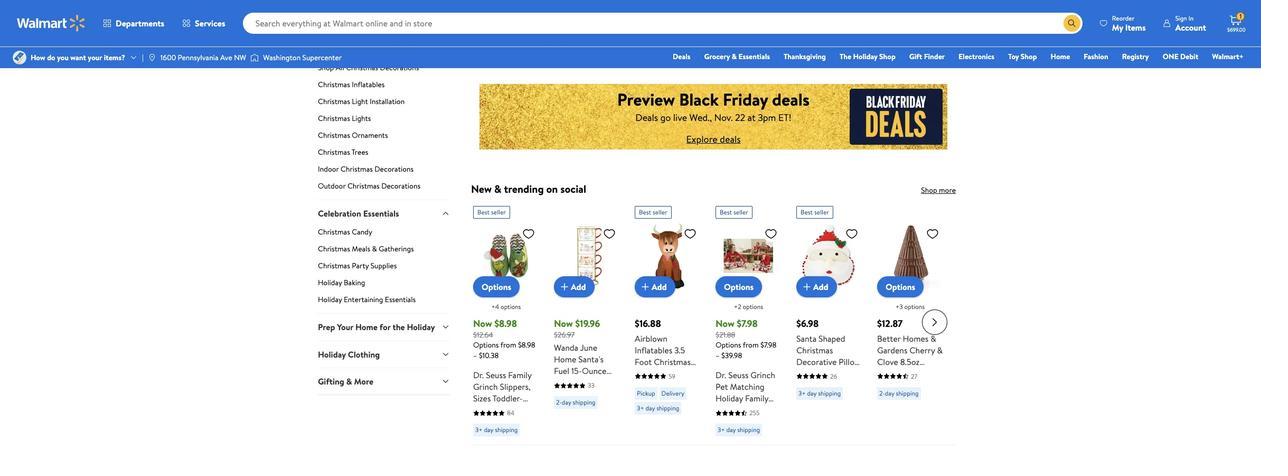 Task type: locate. For each thing, give the bounding box(es) containing it.
seuss inside dr. seuss grinch pet matching holiday family pajama top, sizes xs-2xl
[[729, 370, 749, 381]]

ounce
[[582, 365, 607, 377]]

seuss for $8.98
[[486, 370, 506, 381]]

0 horizontal spatial sizes
[[473, 393, 491, 404]]

|
[[142, 52, 144, 63]]

registry link
[[1118, 51, 1154, 62]]

more
[[354, 376, 374, 387]]

holiday down list at top right
[[853, 51, 878, 62]]

shop more link
[[922, 185, 956, 195]]

1 horizontal spatial $7.98
[[761, 340, 777, 351]]

1 vertical spatial deals
[[720, 133, 741, 146]]

now for $7.98
[[716, 317, 735, 330]]

holiday baking link
[[318, 277, 450, 292]]

options right the +3
[[905, 302, 925, 311]]

& inside dropdown button
[[346, 376, 352, 387]]

seuss for $7.98
[[729, 370, 749, 381]]

sizes
[[473, 393, 491, 404], [761, 404, 778, 416]]

options for better homes & gardens cherry & clove 8.5oz scented ceramic tree candle image
[[886, 281, 916, 293]]

1 vertical spatial by
[[597, 400, 605, 412]]

indoor christmas decorations
[[318, 164, 414, 174]]

deals inside list
[[911, 39, 931, 50]]

explore
[[687, 133, 718, 146]]

now inside now $7.98 $21.88 options from $7.98 – $39.98
[[716, 317, 735, 330]]

1 best from the left
[[478, 208, 490, 217]]

sign in to add to favorites list, airblown inflatables 3.5 foot christmas highlander cow image
[[684, 227, 697, 240]]

sign in to add to favorites list, better homes & gardens cherry & clove 8.5oz scented ceramic tree candle image
[[927, 227, 939, 240]]

deals link down gatherings
[[668, 51, 696, 62]]

grinch inside dr. seuss grinch pet matching holiday family pajama top, sizes xs-2xl
[[751, 370, 776, 381]]

seller for $6.98
[[815, 208, 829, 217]]

best seller up santa shaped christmas decorative pillow, 12 in x 15 in, by holiday time image
[[801, 208, 829, 217]]

3+ day shipping down pajama
[[718, 426, 760, 435]]

your
[[88, 52, 102, 63]]

2 vertical spatial home
[[554, 354, 577, 365]]

seller for $16.88
[[653, 208, 668, 217]]

christmas up christmas ornaments
[[318, 113, 350, 124]]

3+ down adult
[[475, 426, 483, 435]]

$8.98
[[495, 317, 517, 330], [518, 340, 536, 351]]

1 horizontal spatial 2-
[[880, 389, 885, 398]]

seller down new
[[491, 208, 506, 217]]

christmas inflatables link
[[318, 79, 450, 94]]

0 horizontal spatial seuss
[[486, 370, 506, 381]]

1 vertical spatial family
[[745, 393, 769, 404]]

1 product group from the left
[[473, 202, 539, 441]]

2 options from the left
[[743, 302, 763, 311]]

2 horizontal spatial add
[[814, 281, 829, 293]]

dr. seuss family grinch slippers, sizes toddler-adult image
[[473, 223, 539, 289]]

deals inside preview black friday deals deals go live wed., nov. 22 at 3pm et!
[[772, 88, 810, 111]]

now down the +4
[[473, 317, 492, 330]]

best down new
[[478, 208, 490, 217]]

the holiday shop
[[840, 51, 896, 62]]

seller for +4 options
[[491, 208, 506, 217]]

0 horizontal spatial gift
[[570, 39, 585, 50]]

shipping
[[818, 389, 841, 398], [896, 389, 919, 398], [573, 398, 596, 407], [657, 404, 679, 413], [495, 426, 518, 435], [738, 426, 760, 435]]

deals left the go
[[636, 111, 658, 124]]

sizes left toddler-
[[473, 393, 491, 404]]

0 vertical spatial home
[[1051, 51, 1070, 62]]

decorative
[[797, 356, 837, 368]]

1 vertical spatial 2-day shipping
[[556, 398, 596, 407]]

options link up +2 at right bottom
[[716, 276, 762, 297]]

options down the +4
[[473, 340, 499, 351]]

0 horizontal spatial meals
[[352, 244, 370, 254]]

candy
[[352, 227, 372, 237]]

2- for better
[[880, 389, 885, 398]]

christmas left decor
[[476, 39, 513, 50]]

– left $10.38
[[473, 351, 477, 361]]

0 horizontal spatial now
[[473, 317, 492, 330]]

$7.98 right $39.98
[[761, 340, 777, 351]]

4 product group from the left
[[716, 202, 782, 441]]

– for now $8.98
[[473, 351, 477, 361]]

decor
[[515, 39, 536, 50]]

 image left "how"
[[13, 51, 26, 64]]

4 seller from the left
[[815, 208, 829, 217]]

1 – from the left
[[473, 351, 477, 361]]

1 options link from the left
[[473, 276, 520, 297]]

1 vertical spatial deals link
[[668, 51, 696, 62]]

1 from from the left
[[501, 340, 516, 351]]

0 vertical spatial $8.98
[[495, 317, 517, 330]]

from right $10.38
[[501, 340, 516, 351]]

xs-
[[716, 416, 728, 428]]

trees
[[352, 147, 368, 157]]

best seller down new
[[478, 208, 506, 217]]

seller
[[491, 208, 506, 217], [653, 208, 668, 217], [734, 208, 749, 217], [815, 208, 829, 217]]

preview black friday deals image
[[480, 77, 948, 157]]

in
[[806, 368, 812, 379]]

product group containing now $19.96
[[554, 202, 620, 441]]

2 best seller from the left
[[639, 208, 668, 217]]

0 horizontal spatial add to cart image
[[558, 281, 571, 293]]

christmas up all
[[318, 43, 355, 55]]

1 now from the left
[[473, 317, 492, 330]]

2 vertical spatial essentials
[[385, 294, 416, 305]]

next slide for product carousel list image
[[922, 310, 948, 335]]

1 dr. from the left
[[473, 370, 484, 381]]

0 horizontal spatial add
[[571, 281, 586, 293]]

2 add button from the left
[[635, 276, 675, 297]]

options link for $7.98
[[716, 276, 762, 297]]

1 horizontal spatial grinch
[[751, 370, 776, 381]]

essentials down holiday fashion
[[739, 51, 770, 62]]

0 vertical spatial by
[[840, 368, 849, 379]]

deals inside preview black friday deals deals go live wed., nov. 22 at 3pm et!
[[636, 111, 658, 124]]

2 horizontal spatial add button
[[797, 276, 837, 297]]

santa's
[[579, 354, 604, 365]]

1 vertical spatial home
[[356, 321, 378, 333]]

0 horizontal spatial  image
[[13, 51, 26, 64]]

options up +2 at right bottom
[[724, 281, 754, 293]]

 image right nw
[[251, 52, 259, 63]]

toy
[[1009, 51, 1019, 62]]

product group containing $12.87
[[878, 202, 944, 441]]

electronics link
[[954, 51, 1000, 62]]

outdoor
[[318, 181, 346, 191]]

3+
[[799, 389, 806, 398], [637, 404, 644, 413], [475, 426, 483, 435], [718, 426, 725, 435]]

finder
[[924, 51, 945, 62]]

now left $19.96
[[554, 317, 573, 330]]

you
[[57, 52, 69, 63]]

new & trending on social
[[471, 182, 586, 196]]

dr. inside dr. seuss grinch pet matching holiday family pajama top, sizes xs-2xl
[[716, 370, 727, 381]]

best seller for $16.88
[[639, 208, 668, 217]]

3 add button from the left
[[797, 276, 837, 297]]

one debit
[[1163, 51, 1199, 62]]

seuss down $10.38
[[486, 370, 506, 381]]

candle
[[895, 379, 921, 391]]

prep your home for the holiday button
[[318, 313, 450, 341]]

inflatables up highlander
[[635, 344, 673, 356]]

3+ day shipping
[[799, 389, 841, 398], [637, 404, 679, 413], [475, 426, 518, 435], [718, 426, 760, 435]]

1600 pennsylvania ave nw
[[161, 52, 246, 63]]

christmas decorations button
[[318, 35, 450, 62]]

1 horizontal spatial options link
[[716, 276, 762, 297]]

0 horizontal spatial add button
[[554, 276, 595, 297]]

0 horizontal spatial options
[[501, 302, 521, 311]]

home down $26.97 on the left bottom of page
[[554, 354, 577, 365]]

christmas inside "link"
[[318, 147, 350, 157]]

$8.98 down +4 options
[[495, 317, 517, 330]]

search icon image
[[1068, 19, 1077, 27]]

options up the +4
[[482, 281, 511, 293]]

pickup
[[637, 389, 655, 398]]

essentials down holiday baking link
[[385, 294, 416, 305]]

friday
[[723, 88, 768, 111]]

wanda june home santa's fuel 15-ounce stoneware mug 5-piece set with metal rack by miranda lambert image
[[554, 223, 620, 289]]

$19.96
[[575, 317, 600, 330]]

0 horizontal spatial inflatables
[[352, 79, 385, 90]]

now $8.98 $12.64 options from $8.98 – $10.38
[[473, 317, 536, 361]]

the
[[840, 51, 852, 62]]

holiday inside dropdown button
[[318, 348, 346, 360]]

1 horizontal spatial –
[[716, 351, 720, 361]]

meals inside list
[[638, 39, 659, 50]]

holiday clothing
[[318, 348, 380, 360]]

toy shop link
[[1004, 51, 1042, 62]]

1 vertical spatial $8.98
[[518, 340, 536, 351]]

best up santa shaped christmas decorative pillow, 12 in x 15 in, by holiday time image
[[801, 208, 813, 217]]

seller up airblown inflatables 3.5 foot christmas highlander cow image at right
[[653, 208, 668, 217]]

3 add from the left
[[814, 281, 829, 293]]

gatherings
[[379, 244, 414, 254]]

top toys list
[[817, 39, 860, 50]]

1 horizontal spatial 2-day shipping
[[880, 389, 919, 398]]

for
[[380, 321, 391, 333]]

options up the +3
[[886, 281, 916, 293]]

now
[[473, 317, 492, 330], [554, 317, 573, 330], [716, 317, 735, 330]]

4 best from the left
[[801, 208, 813, 217]]

3+ down 12
[[799, 389, 806, 398]]

christmas up holiday baking
[[318, 261, 350, 271]]

best seller up the dr. seuss grinch pet matching holiday family pajama top, sizes xs-2xl image
[[720, 208, 749, 217]]

list
[[465, 0, 963, 51]]

Search search field
[[243, 13, 1083, 34]]

&
[[661, 39, 666, 50], [732, 51, 737, 62], [494, 182, 502, 196], [372, 244, 377, 254], [931, 333, 937, 344], [937, 344, 943, 356], [346, 376, 352, 387]]

options link up the +3
[[878, 276, 924, 297]]

christmas up christmas trees
[[318, 130, 350, 140]]

now $7.98 $21.88 options from $7.98 – $39.98
[[716, 317, 777, 361]]

foot
[[635, 356, 652, 368]]

1 horizontal spatial add
[[652, 281, 667, 293]]

2 add from the left
[[652, 281, 667, 293]]

one
[[1163, 51, 1179, 62]]

6 product group from the left
[[878, 202, 944, 441]]

x
[[814, 368, 819, 379]]

2 from from the left
[[743, 340, 759, 351]]

1 best seller from the left
[[478, 208, 506, 217]]

1 horizontal spatial deals link
[[886, 0, 956, 51]]

options right +2 at right bottom
[[743, 302, 763, 311]]

2 now from the left
[[554, 317, 573, 330]]

gift finder
[[570, 39, 608, 50]]

from right $39.98
[[743, 340, 759, 351]]

0 horizontal spatial 2-day shipping
[[556, 398, 596, 407]]

& left more
[[346, 376, 352, 387]]

now inside now $19.96 $26.97 wanda june home santa's fuel 15-ounce stoneware mug 5-piece set with metal rack by miranda lambert
[[554, 317, 573, 330]]

2 seuss from the left
[[729, 370, 749, 381]]

$8.98 left $26.97 on the left bottom of page
[[518, 340, 536, 351]]

decorations up shop all christmas decorations link
[[357, 43, 402, 55]]

1 horizontal spatial add button
[[635, 276, 675, 297]]

sizes right 255
[[761, 404, 778, 416]]

0 vertical spatial $7.98
[[737, 317, 758, 330]]

1 options from the left
[[501, 302, 521, 311]]

options right the +4
[[501, 302, 521, 311]]

by right rack
[[597, 400, 605, 412]]

1 horizontal spatial add to cart image
[[639, 281, 652, 293]]

1 vertical spatial gift
[[910, 51, 923, 62]]

dr. seuss family grinch slippers, sizes toddler- adult
[[473, 370, 532, 416]]

3 best from the left
[[720, 208, 732, 217]]

2 dr. from the left
[[716, 370, 727, 381]]

by
[[840, 368, 849, 379], [597, 400, 605, 412]]

christmas down christmas decorations
[[346, 62, 378, 73]]

$12.87 better homes & gardens cherry & clove 8.5oz scented ceramic tree candle
[[878, 317, 943, 391]]

0 vertical spatial meals
[[638, 39, 659, 50]]

 image
[[148, 53, 156, 62]]

departments
[[116, 17, 164, 29]]

1 horizontal spatial now
[[554, 317, 573, 330]]

product group
[[473, 202, 539, 441], [554, 202, 620, 441], [635, 202, 701, 441], [716, 202, 782, 441], [797, 202, 863, 441], [878, 202, 944, 441]]

deals up gift finder
[[911, 39, 931, 50]]

rack
[[577, 400, 595, 412]]

1 horizontal spatial dr.
[[716, 370, 727, 381]]

shop left more
[[922, 185, 938, 195]]

product group containing now $8.98
[[473, 202, 539, 441]]

$7.98
[[737, 317, 758, 330], [761, 340, 777, 351]]

deals up christmas decorations
[[352, 16, 370, 27]]

dr. down $39.98
[[716, 370, 727, 381]]

2- left piece
[[556, 398, 562, 407]]

deals link
[[886, 0, 956, 51], [668, 51, 696, 62]]

0 horizontal spatial by
[[597, 400, 605, 412]]

best up the dr. seuss grinch pet matching holiday family pajama top, sizes xs-2xl image
[[720, 208, 732, 217]]

0 vertical spatial deals link
[[886, 0, 956, 51]]

seuss inside dr. seuss family grinch slippers, sizes toddler- adult
[[486, 370, 506, 381]]

day left candle on the bottom of page
[[885, 389, 895, 398]]

1 horizontal spatial by
[[840, 368, 849, 379]]

1 vertical spatial meals
[[352, 244, 370, 254]]

1 horizontal spatial inflatables
[[635, 344, 673, 356]]

0 vertical spatial essentials
[[739, 51, 770, 62]]

add to cart image
[[558, 281, 571, 293], [639, 281, 652, 293]]

decorations down 'christmas trees' "link"
[[375, 164, 414, 174]]

christmas up christmas decorations
[[318, 16, 350, 27]]

2 horizontal spatial options
[[905, 302, 925, 311]]

add to cart image up $16.88 at the bottom right
[[639, 281, 652, 293]]

3 best seller from the left
[[720, 208, 749, 217]]

0 vertical spatial gift
[[570, 39, 585, 50]]

2 – from the left
[[716, 351, 720, 361]]

0 vertical spatial inflatables
[[352, 79, 385, 90]]

better
[[878, 333, 901, 344]]

1 horizontal spatial deals
[[772, 88, 810, 111]]

0 horizontal spatial 2-
[[556, 398, 562, 407]]

options for now $8.98
[[501, 302, 521, 311]]

now inside now $8.98 $12.64 options from $8.98 – $10.38
[[473, 317, 492, 330]]

gift left finder at top
[[570, 39, 585, 50]]

2 horizontal spatial now
[[716, 317, 735, 330]]

options link
[[473, 276, 520, 297], [716, 276, 762, 297], [878, 276, 924, 297]]

options for the dr. seuss family grinch slippers, sizes toddler-adult image
[[482, 281, 511, 293]]

holiday left baking
[[318, 277, 342, 288]]

best for +4 options
[[478, 208, 490, 217]]

options link up the +4
[[473, 276, 520, 297]]

0 vertical spatial deals
[[772, 88, 810, 111]]

meals
[[638, 39, 659, 50], [352, 244, 370, 254]]

1 seller from the left
[[491, 208, 506, 217]]

1
[[1240, 12, 1242, 21]]

dr. seuss grinch pet matching holiday family pajama top, sizes xs-2xl image
[[716, 223, 782, 289]]

0 horizontal spatial from
[[501, 340, 516, 351]]

2-day shipping up miranda
[[556, 398, 596, 407]]

– for now $7.98
[[716, 351, 720, 361]]

best seller up airblown inflatables 3.5 foot christmas highlander cow image at right
[[639, 208, 668, 217]]

– left $39.98
[[716, 351, 720, 361]]

essentials
[[739, 51, 770, 62], [363, 208, 399, 219], [385, 294, 416, 305]]

shipping down 84
[[495, 426, 518, 435]]

0 horizontal spatial dr.
[[473, 370, 484, 381]]

holiday up gifting
[[318, 348, 346, 360]]

how
[[31, 52, 45, 63]]

2 product group from the left
[[554, 202, 620, 441]]

options inside now $8.98 $12.64 options from $8.98 – $10.38
[[473, 340, 499, 351]]

0 horizontal spatial home
[[356, 321, 378, 333]]

by right in,
[[840, 368, 849, 379]]

grinch up adult
[[473, 381, 498, 393]]

metal
[[554, 400, 575, 412]]

options for now $7.98
[[743, 302, 763, 311]]

options for the dr. seuss grinch pet matching holiday family pajama top, sizes xs-2xl image
[[724, 281, 754, 293]]

indoor christmas decorations link
[[318, 164, 450, 178]]

from inside now $7.98 $21.88 options from $7.98 – $39.98
[[743, 340, 759, 351]]

0 horizontal spatial –
[[473, 351, 477, 361]]

list containing christmas decor
[[465, 0, 963, 51]]

meals up party
[[352, 244, 370, 254]]

best seller for +4 options
[[478, 208, 506, 217]]

add button up $19.96
[[554, 276, 595, 297]]

1 horizontal spatial options
[[743, 302, 763, 311]]

– inside now $7.98 $21.88 options from $7.98 – $39.98
[[716, 351, 720, 361]]

from inside now $8.98 $12.64 options from $8.98 – $10.38
[[501, 340, 516, 351]]

8.5oz
[[901, 356, 920, 368]]

highlander
[[635, 368, 675, 379]]

1 vertical spatial 2-
[[556, 398, 562, 407]]

walmart+
[[1213, 51, 1244, 62]]

christmas up 59
[[654, 356, 691, 368]]

4 best seller from the left
[[801, 208, 829, 217]]

3 now from the left
[[716, 317, 735, 330]]

1 horizontal spatial from
[[743, 340, 759, 351]]

2 horizontal spatial options link
[[878, 276, 924, 297]]

add button
[[554, 276, 595, 297], [635, 276, 675, 297], [797, 276, 837, 297]]

meals down walmart site-wide search box
[[638, 39, 659, 50]]

outdoor christmas decorations link
[[318, 181, 450, 200]]

piece
[[562, 389, 582, 400]]

add for $6.98
[[814, 281, 829, 293]]

1 vertical spatial essentials
[[363, 208, 399, 219]]

gift for gift finder
[[570, 39, 585, 50]]

– inside now $8.98 $12.64 options from $8.98 – $10.38
[[473, 351, 477, 361]]

walmart+ link
[[1208, 51, 1249, 62]]

1 $699.00
[[1228, 12, 1246, 33]]

59
[[669, 372, 676, 381]]

$21.88
[[716, 330, 736, 340]]

2 best from the left
[[639, 208, 651, 217]]

0 horizontal spatial grinch
[[473, 381, 498, 393]]

christmas up indoor
[[318, 147, 350, 157]]

holiday inside dropdown button
[[407, 321, 435, 333]]

gift inside list
[[570, 39, 585, 50]]

1 horizontal spatial seuss
[[729, 370, 749, 381]]

product group containing $6.98
[[797, 202, 863, 441]]

0 horizontal spatial options link
[[473, 276, 520, 297]]

3 product group from the left
[[635, 202, 701, 441]]

1 horizontal spatial meals
[[638, 39, 659, 50]]

1 horizontal spatial  image
[[251, 52, 259, 63]]

 image
[[13, 51, 26, 64], [251, 52, 259, 63]]

supplies
[[371, 261, 397, 271]]

1 seuss from the left
[[486, 370, 506, 381]]

shipping down delivery
[[657, 404, 679, 413]]

gift left finder
[[910, 51, 923, 62]]

2 seller from the left
[[653, 208, 668, 217]]

deals link up gift finder
[[886, 0, 956, 51]]

0 vertical spatial 2-day shipping
[[880, 389, 919, 398]]

sign in to add to favorites list, dr. seuss family grinch slippers, sizes toddler-adult image
[[522, 227, 535, 240]]

options
[[482, 281, 511, 293], [724, 281, 754, 293], [886, 281, 916, 293], [473, 340, 499, 351], [716, 340, 742, 351]]

sign in to add to favorites list, santa shaped christmas decorative pillow, 12 in x 15 in, by holiday time image
[[846, 227, 858, 240]]

christmas down indoor christmas decorations
[[348, 181, 380, 191]]

1 horizontal spatial family
[[745, 393, 769, 404]]

grinch up the 'top,'
[[751, 370, 776, 381]]

0 vertical spatial 2-
[[880, 389, 885, 398]]

0 vertical spatial family
[[508, 370, 532, 381]]

& down christmas candy link at the left of the page
[[372, 244, 377, 254]]

add button up $16.88 at the bottom right
[[635, 276, 675, 297]]

1 add to cart image from the left
[[558, 281, 571, 293]]

2 add to cart image from the left
[[639, 281, 652, 293]]

holiday inside $6.98 santa shaped christmas decorative pillow, 12 in x 15 in, by holiday time
[[797, 379, 824, 391]]

christmas deals
[[318, 16, 370, 27]]

home down 'search icon'
[[1051, 51, 1070, 62]]

1 add from the left
[[571, 281, 586, 293]]

gift for gift finder
[[910, 51, 923, 62]]

dr. down $10.38
[[473, 370, 484, 381]]

1 horizontal spatial home
[[554, 354, 577, 365]]

dr. for now $7.98
[[716, 370, 727, 381]]

by inside now $19.96 $26.97 wanda june home santa's fuel 15-ounce stoneware mug 5-piece set with metal rack by miranda lambert
[[597, 400, 605, 412]]

the
[[393, 321, 405, 333]]

add to cart image up $26.97 on the left bottom of page
[[558, 281, 571, 293]]

3 options from the left
[[905, 302, 925, 311]]

essentials up christmas candy link at the left of the page
[[363, 208, 399, 219]]

1 horizontal spatial gift
[[910, 51, 923, 62]]

grocery & essentials
[[705, 51, 770, 62]]

3 seller from the left
[[734, 208, 749, 217]]

live
[[673, 111, 687, 124]]

sizes inside dr. seuss family grinch slippers, sizes toddler- adult
[[473, 393, 491, 404]]

1 vertical spatial inflatables
[[635, 344, 673, 356]]

dr. inside dr. seuss family grinch slippers, sizes toddler- adult
[[473, 370, 484, 381]]

holiday fashion
[[727, 39, 783, 50]]

1 horizontal spatial sizes
[[761, 404, 778, 416]]

5 product group from the left
[[797, 202, 863, 441]]

top,
[[743, 404, 758, 416]]

0 horizontal spatial family
[[508, 370, 532, 381]]

2 options link from the left
[[716, 276, 762, 297]]

christmas down celebration
[[318, 227, 350, 237]]

add to cart image
[[801, 281, 814, 293]]

clove
[[878, 356, 899, 368]]

grinch inside dr. seuss family grinch slippers, sizes toddler- adult
[[473, 381, 498, 393]]

add button up $6.98
[[797, 276, 837, 297]]



Task type: vqa. For each thing, say whether or not it's contained in the screenshot.
the left Ciao
no



Task type: describe. For each thing, give the bounding box(es) containing it.
holiday entertaining essentials
[[318, 294, 416, 305]]

at
[[748, 111, 756, 124]]

items?
[[104, 52, 125, 63]]

84
[[507, 409, 515, 418]]

baking
[[344, 277, 365, 288]]

preview
[[617, 88, 675, 111]]

toddler-
[[493, 393, 523, 404]]

& inside list
[[661, 39, 666, 50]]

matching
[[730, 381, 765, 393]]

fashion link
[[1079, 51, 1114, 62]]

shipping down 33
[[573, 398, 596, 407]]

add button for $16.88
[[635, 276, 675, 297]]

3+ left 2xl at the right of the page
[[718, 426, 725, 435]]

on
[[547, 182, 558, 196]]

sizes inside dr. seuss grinch pet matching holiday family pajama top, sizes xs-2xl
[[761, 404, 778, 416]]

christmas inside 'link'
[[318, 261, 350, 271]]

christmas ornaments
[[318, 130, 388, 140]]

product group containing $16.88
[[635, 202, 701, 441]]

mug
[[595, 377, 611, 389]]

prep your home for the holiday
[[318, 321, 435, 333]]

thanksgiving link
[[779, 51, 831, 62]]

time
[[826, 379, 844, 391]]

& right cherry
[[937, 344, 943, 356]]

my
[[1113, 21, 1124, 33]]

deals down gatherings
[[673, 51, 691, 62]]

3.5
[[675, 344, 685, 356]]

0 horizontal spatial $7.98
[[737, 317, 758, 330]]

meals & gatherings link
[[637, 0, 707, 51]]

shop left gift finder link
[[880, 51, 896, 62]]

3+ down pickup
[[637, 404, 644, 413]]

family inside dr. seuss family grinch slippers, sizes toddler- adult
[[508, 370, 532, 381]]

0 horizontal spatial deals link
[[668, 51, 696, 62]]

2 horizontal spatial home
[[1051, 51, 1070, 62]]

items
[[1126, 21, 1146, 33]]

washington supercenter
[[263, 52, 342, 63]]

black
[[679, 88, 719, 111]]

$16.88 airblown inflatables 3.5 foot christmas highlander cow
[[635, 317, 694, 379]]

shipping down 27
[[896, 389, 919, 398]]

sign in to add to favorites list, wanda june home santa's fuel 15-ounce stoneware mug 5-piece set with metal rack by miranda lambert image
[[603, 227, 616, 240]]

+2
[[734, 302, 742, 311]]

in
[[1189, 13, 1194, 22]]

christmas meals & gatherings
[[318, 244, 414, 254]]

gift finder link
[[905, 51, 950, 62]]

christmas decor link
[[471, 0, 541, 51]]

2-day shipping for better
[[880, 389, 919, 398]]

christmas trees link
[[318, 147, 450, 162]]

by inside $6.98 santa shaped christmas decorative pillow, 12 in x 15 in, by holiday time
[[840, 368, 849, 379]]

options link for $8.98
[[473, 276, 520, 297]]

christmas inside dropdown button
[[318, 43, 355, 55]]

christmas meals & gatherings link
[[318, 244, 450, 258]]

social
[[561, 182, 586, 196]]

from for now $7.98
[[743, 340, 759, 351]]

$39.98
[[722, 351, 742, 361]]

home inside now $19.96 $26.97 wanda june home santa's fuel 15-ounce stoneware mug 5-piece set with metal rack by miranda lambert
[[554, 354, 577, 365]]

& right homes
[[931, 333, 937, 344]]

shipping down 26
[[818, 389, 841, 398]]

$12.87
[[878, 317, 903, 330]]

2- for $19.96
[[556, 398, 562, 407]]

3+ day shipping down pickup
[[637, 404, 679, 413]]

gift finder
[[910, 51, 945, 62]]

255
[[750, 409, 760, 418]]

$6.98 santa shaped christmas decorative pillow, 12 in x 15 in, by holiday time
[[797, 317, 863, 391]]

1 vertical spatial $7.98
[[761, 340, 777, 351]]

new
[[471, 182, 492, 196]]

add to cart image for airblown inflatables 3.5 foot christmas highlander cow image at right
[[639, 281, 652, 293]]

0 horizontal spatial deals
[[720, 133, 741, 146]]

best for $6.98
[[801, 208, 813, 217]]

sign in to add to favorites list, dr. seuss grinch pet matching holiday family pajama top, sizes xs-2xl image
[[765, 227, 778, 240]]

 image for how do you want your items?
[[13, 51, 26, 64]]

holiday down holiday baking
[[318, 294, 342, 305]]

now for $8.98
[[473, 317, 492, 330]]

from for now $8.98
[[501, 340, 516, 351]]

account
[[1176, 21, 1207, 33]]

holiday inside dr. seuss grinch pet matching holiday family pajama top, sizes xs-2xl
[[716, 393, 743, 404]]

christmas inside list
[[476, 39, 513, 50]]

day down in
[[807, 389, 817, 398]]

12
[[797, 368, 804, 379]]

pet
[[716, 381, 728, 393]]

shop left all
[[318, 62, 334, 73]]

now for $19.96
[[554, 317, 573, 330]]

decorations down indoor christmas decorations link at left top
[[382, 181, 421, 191]]

scented
[[878, 368, 907, 379]]

fuel
[[554, 365, 570, 377]]

reorder my items
[[1113, 13, 1146, 33]]

add to cart image for wanda june home santa's fuel 15-ounce stoneware mug 5-piece set with metal rack by miranda lambert image
[[558, 281, 571, 293]]

decorations inside dropdown button
[[357, 43, 402, 55]]

finder
[[586, 39, 608, 50]]

airblown inflatables 3.5 foot christmas highlander cow image
[[635, 223, 701, 289]]

 image for washington supercenter
[[251, 52, 259, 63]]

entertaining
[[344, 294, 383, 305]]

holiday baking
[[318, 277, 365, 288]]

1600
[[161, 52, 176, 63]]

best seller for $6.98
[[801, 208, 829, 217]]

seller for +2 options
[[734, 208, 749, 217]]

santa shaped christmas decorative pillow, 12 in x 15 in, by holiday time image
[[797, 223, 863, 289]]

essentials for &
[[739, 51, 770, 62]]

1 add button from the left
[[554, 276, 595, 297]]

$6.98
[[797, 317, 819, 330]]

3+ day shipping down 84
[[475, 426, 518, 435]]

$699.00
[[1228, 26, 1246, 33]]

& right new
[[494, 182, 502, 196]]

gifting & more button
[[318, 368, 450, 395]]

sign
[[1176, 13, 1188, 22]]

electronics
[[959, 51, 995, 62]]

essentials for entertaining
[[385, 294, 416, 305]]

2-day shipping for $19.96
[[556, 398, 596, 407]]

christmas lights link
[[318, 113, 450, 128]]

0 horizontal spatial $8.98
[[495, 317, 517, 330]]

+4
[[492, 302, 499, 311]]

family inside dr. seuss grinch pet matching holiday family pajama top, sizes xs-2xl
[[745, 393, 769, 404]]

christmas down trees
[[341, 164, 373, 174]]

pennsylvania
[[178, 52, 218, 63]]

supercenter
[[302, 52, 342, 63]]

15
[[821, 368, 828, 379]]

5-
[[554, 389, 562, 400]]

with
[[598, 389, 613, 400]]

3+ day shipping down the 'x'
[[799, 389, 841, 398]]

home inside dropdown button
[[356, 321, 378, 333]]

day down adult
[[484, 426, 494, 435]]

christmas inflatables
[[318, 79, 385, 90]]

pillow,
[[839, 356, 863, 368]]

tree
[[878, 379, 893, 391]]

3 options link from the left
[[878, 276, 924, 297]]

christmas inside $6.98 santa shaped christmas decorative pillow, 12 in x 15 in, by holiday time
[[797, 344, 833, 356]]

add button for $6.98
[[797, 276, 837, 297]]

day down pajama
[[727, 426, 736, 435]]

decorations up "christmas inflatables" link
[[380, 62, 419, 73]]

christmas down all
[[318, 79, 350, 90]]

christmas down christmas candy
[[318, 244, 350, 254]]

celebration essentials button
[[318, 200, 450, 227]]

now $19.96 $26.97 wanda june home santa's fuel 15-ounce stoneware mug 5-piece set with metal rack by miranda lambert
[[554, 317, 616, 423]]

day up miranda
[[562, 398, 571, 407]]

product group containing now $7.98
[[716, 202, 782, 441]]

add for $16.88
[[652, 281, 667, 293]]

services button
[[173, 11, 234, 36]]

wanda
[[554, 342, 579, 354]]

homes
[[903, 333, 929, 344]]

Walmart Site-Wide search field
[[243, 13, 1083, 34]]

set
[[584, 389, 596, 400]]

day down pickup
[[646, 404, 655, 413]]

1 horizontal spatial $8.98
[[518, 340, 536, 351]]

shop all christmas decorations
[[318, 62, 419, 73]]

lambert
[[586, 412, 616, 423]]

best seller for +2 options
[[720, 208, 749, 217]]

shop right toy
[[1021, 51, 1037, 62]]

christmas up christmas lights
[[318, 96, 350, 107]]

toy shop
[[1009, 51, 1037, 62]]

essentials inside dropdown button
[[363, 208, 399, 219]]

fashion
[[757, 39, 783, 50]]

walmart image
[[17, 15, 86, 32]]

cherry
[[910, 344, 935, 356]]

better homes & gardens cherry & clove 8.5oz scented ceramic tree candle image
[[878, 223, 944, 289]]

thanksgiving
[[784, 51, 826, 62]]

gift finder link
[[554, 0, 624, 51]]

shipping down 255
[[738, 426, 760, 435]]

deals inside christmas deals link
[[352, 16, 370, 27]]

indoor
[[318, 164, 339, 174]]

26
[[830, 372, 837, 381]]

& right grocery
[[732, 51, 737, 62]]

holiday up grocery & essentials link
[[727, 39, 755, 50]]

best for +2 options
[[720, 208, 732, 217]]

best for $16.88
[[639, 208, 651, 217]]

gardens
[[878, 344, 908, 356]]

meals & gatherings
[[638, 39, 707, 50]]

inflatables inside $16.88 airblown inflatables 3.5 foot christmas highlander cow
[[635, 344, 673, 356]]

options inside now $7.98 $21.88 options from $7.98 – $39.98
[[716, 340, 742, 351]]

15-
[[572, 365, 582, 377]]

dr. for now $8.98
[[473, 370, 484, 381]]

christmas party supplies
[[318, 261, 397, 271]]

christmas inside $16.88 airblown inflatables 3.5 foot christmas highlander cow
[[654, 356, 691, 368]]



